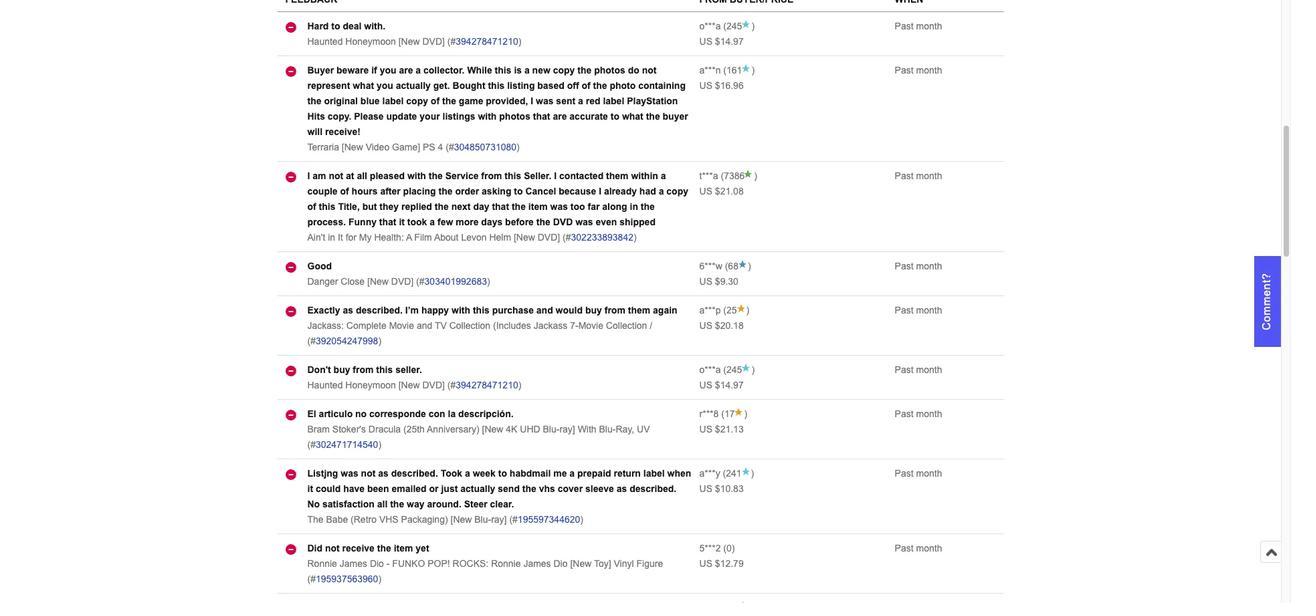 Task type: describe. For each thing, give the bounding box(es) containing it.
5 past month from the top
[[895, 305, 942, 316]]

a left 'few'
[[430, 217, 435, 228]]

0 vertical spatial buy
[[585, 305, 602, 316]]

-
[[387, 559, 390, 569]]

hard to deal with. haunted honeymoon [new dvd] (# 394278471210 )
[[307, 21, 521, 47]]

not right did
[[325, 543, 340, 554]]

comment?
[[1261, 273, 1272, 330]]

the down get.
[[442, 96, 456, 106]]

month for don't buy from this seller. haunted honeymoon [new dvd] (# 394278471210 )
[[916, 365, 942, 375]]

me
[[553, 468, 567, 479]]

[new inside the ronnie james dio - funko pop! rocks: ronnie james dio [new toy] vinyl figure (#
[[570, 559, 592, 569]]

of up your
[[431, 96, 440, 106]]

listjng
[[307, 468, 338, 479]]

rocks:
[[453, 559, 489, 569]]

no
[[307, 499, 320, 510]]

9 past month from the top
[[895, 543, 942, 554]]

( right a***p
[[723, 305, 727, 316]]

us $21.13
[[699, 424, 744, 435]]

the up 'few'
[[435, 201, 449, 212]]

comment? link
[[1254, 256, 1281, 347]]

uhd
[[520, 424, 540, 435]]

item inside i am not at all pleased with the service from this seller. i contacted them within a couple of hours after placing the order asking to cancel because i already had a copy of this title, but they replied the next day that the item was too far along in the process. funny that it took a few more days before the dvd was even shipped ain't in it for my health: a film about levon helm [new dvd] (# 302233893842 )
[[528, 201, 548, 212]]

$16.96
[[715, 80, 744, 91]]

i up far
[[599, 186, 601, 197]]

1 vertical spatial them
[[628, 305, 650, 316]]

for
[[346, 232, 357, 243]]

past for buyer beware if you are a collector. while this is a new copy the photos do not represent what you actually get. bought this listing based off of the photo containing the original blue label copy of the game provided, i was sent a red label playstation hits copy.  please update your listings with photos that are accurate to what the buyer will receive! terraria [new video game] ps 4 (# 304850731080 )
[[895, 65, 914, 76]]

195937563960
[[316, 574, 378, 585]]

listings
[[443, 111, 475, 122]]

the up "red"
[[593, 80, 607, 91]]

this left is
[[495, 65, 511, 76]]

month for i am not at all pleased with the service from this seller. i contacted them within a couple of hours after placing the order asking to cancel because i already had a copy of this title, but they replied the next day that the item was too far along in the process. funny that it took a few more days before the dvd was even shipped ain't in it for my health: a film about levon helm [new dvd] (# 302233893842 )
[[916, 171, 942, 181]]

even
[[596, 217, 617, 228]]

not inside listjng was not as described. took a week to habdmail me a prepaid return label when it could have been emailed or just actually send the vhs cover sleeve as described. no satisfaction all the way around. steer clear. the babe (retro vhs packaging) [new blu-ray] (# 195597344620 )
[[361, 468, 376, 479]]

1 horizontal spatial label
[[603, 96, 624, 106]]

(# inside the ronnie james dio - funko pop! rocks: ronnie james dio [new toy] vinyl figure (#
[[307, 574, 316, 585]]

from inside don't buy from this seller. haunted honeymoon [new dvd] (# 394278471210 )
[[353, 365, 374, 375]]

a left collector. at the left top of page
[[416, 65, 421, 76]]

uv
[[637, 424, 650, 435]]

0
[[727, 543, 732, 554]]

) inside buyer beware if you are a collector. while this is a new copy the photos do not represent what you actually get. bought this listing based off of the photo containing the original blue label copy of the game provided, i was sent a red label playstation hits copy.  please update your listings with photos that are accurate to what the buyer will receive! terraria [new video game] ps 4 (# 304850731080 )
[[517, 142, 520, 153]]

303401992683 link
[[425, 276, 487, 287]]

(# inside buyer beware if you are a collector. while this is a new copy the photos do not represent what you actually get. bought this listing based off of the photo containing the original blue label copy of the game provided, i was sent a red label playstation hits copy.  please update your listings with photos that are accurate to what the buyer will receive! terraria [new video game] ps 4 (# 304850731080 )
[[446, 142, 454, 153]]

all inside i am not at all pleased with the service from this seller. i contacted them within a couple of hours after placing the order asking to cancel because i already had a copy of this title, but they replied the next day that the item was too far along in the process. funny that it took a few more days before the dvd was even shipped ain't in it for my health: a film about levon helm [new dvd] (# 302233893842 )
[[357, 171, 367, 181]]

25
[[727, 305, 737, 316]]

1 dio from the left
[[370, 559, 384, 569]]

was up dvd
[[550, 201, 568, 212]]

replied
[[401, 201, 432, 212]]

304850731080
[[454, 142, 517, 153]]

of down "couple"
[[307, 201, 316, 212]]

( 245 for don't buy from this seller. haunted honeymoon [new dvd] (# 394278471210 )
[[721, 365, 742, 375]]

feedback left by buyer. element containing a***p
[[699, 305, 721, 316]]

service
[[445, 171, 479, 181]]

ray] inside listjng was not as described. took a week to habdmail me a prepaid return label when it could have been emailed or just actually send the vhs cover sleeve as described. no satisfaction all the way around. steer clear. the babe (retro vhs packaging) [new blu-ray] (# 195597344620 )
[[491, 515, 507, 525]]

1 horizontal spatial copy
[[553, 65, 575, 76]]

) inside i am not at all pleased with the service from this seller. i contacted them within a couple of hours after placing the order asking to cancel because i already had a copy of this title, but they replied the next day that the item was too far along in the process. funny that it took a few more days before the dvd was even shipped ain't in it for my health: a film about levon helm [new dvd] (# 302233893842 )
[[634, 232, 637, 243]]

(# inside jackass: complete movie and tv collection (includes jackass 7-movie collection / (#
[[307, 336, 316, 347]]

0 horizontal spatial copy
[[406, 96, 428, 106]]

actually inside buyer beware if you are a collector. while this is a new copy the photos do not represent what you actually get. bought this listing based off of the photo containing the original blue label copy of the game provided, i was sent a red label playstation hits copy.  please update your listings with photos that are accurate to what the buyer will receive! terraria [new video game] ps 4 (# 304850731080 )
[[396, 80, 431, 91]]

7-
[[570, 321, 578, 331]]

us $21.08
[[699, 186, 744, 197]]

vinyl
[[614, 559, 634, 569]]

buyer beware if you are a collector. while this is a new copy the photos do not represent what you actually get. bought this listing based off of the photo containing the original blue label copy of the game provided, i was sent a red label playstation hits copy.  please update your listings with photos that are accurate to what the buyer will receive! element
[[307, 65, 688, 137]]

7 past from the top
[[895, 409, 914, 420]]

feedback left by buyer. element for hard to deal with. haunted honeymoon [new dvd] (# 394278471210 )
[[699, 21, 721, 32]]

past month for buyer beware if you are a collector. while this is a new copy the photos do not represent what you actually get. bought this listing based off of the photo containing the original blue label copy of the game provided, i was sent a red label playstation hits copy.  please update your listings with photos that are accurate to what the buyer will receive! terraria [new video game] ps 4 (# 304850731080 )
[[895, 65, 942, 76]]

levon
[[461, 232, 487, 243]]

a
[[406, 232, 412, 243]]

17
[[724, 409, 735, 420]]

the up placing
[[429, 171, 443, 181]]

ray] inside "bram stoker's dracula (25th anniversary) [new 4k uhd blu-ray] with blu-ray, uv (#"
[[560, 424, 575, 435]]

a***n
[[699, 65, 721, 76]]

$12.79
[[715, 559, 744, 569]]

again
[[653, 305, 677, 316]]

past month element for good danger close [new dvd] (# 303401992683 )
[[895, 261, 942, 272]]

the up off
[[578, 65, 592, 76]]

past month for don't buy from this seller. haunted honeymoon [new dvd] (# 394278471210 )
[[895, 365, 942, 375]]

( for hard to deal with. haunted honeymoon [new dvd] (# 394278471210 )
[[723, 21, 727, 32]]

danger
[[307, 276, 338, 287]]

figure
[[637, 559, 663, 569]]

/
[[650, 321, 652, 331]]

( for i am not at all pleased with the service from this seller. i contacted them within a couple of hours after placing the order asking to cancel because i already had a copy of this title, but they replied the next day that the item was too far along in the process. funny that it took a few more days before the dvd was even shipped ain't in it for my health: a film about levon helm [new dvd] (# 302233893842 )
[[721, 171, 724, 181]]

don't
[[307, 365, 331, 375]]

2 ronnie from the left
[[491, 559, 521, 569]]

1 james from the left
[[340, 559, 367, 569]]

( 7386
[[718, 171, 745, 181]]

a right is
[[524, 65, 530, 76]]

the up the -
[[377, 543, 391, 554]]

dvd] inside i am not at all pleased with the service from this seller. i contacted them within a couple of hours after placing the order asking to cancel because i already had a copy of this title, but they replied the next day that the item was too far along in the process. funny that it took a few more days before the dvd was even shipped ain't in it for my health: a film about levon helm [new dvd] (# 302233893842 )
[[538, 232, 560, 243]]

(# inside "bram stoker's dracula (25th anniversary) [new 4k uhd blu-ray] with blu-ray, uv (#"
[[307, 440, 316, 450]]

$21.08
[[715, 186, 744, 197]]

containing
[[638, 80, 686, 91]]

label inside listjng was not as described. took a week to habdmail me a prepaid return label when it could have been emailed or just actually send the vhs cover sleeve as described. no satisfaction all the way around. steer clear. the babe (retro vhs packaging) [new blu-ray] (# 195597344620 )
[[643, 468, 665, 479]]

past month element for listjng was not as described. took a week to habdmail me a prepaid return label when it could have been emailed or just actually send the vhs cover sleeve as described. no satisfaction all the way around. steer clear. the babe (retro vhs packaging) [new blu-ray] (# 195597344620 )
[[895, 468, 942, 479]]

a left "red"
[[578, 96, 583, 106]]

a right within
[[661, 171, 666, 181]]

placing
[[403, 186, 436, 197]]

hard to deal with. element
[[307, 21, 385, 32]]

close
[[341, 276, 365, 287]]

this up jackass: complete movie and tv collection (includes jackass 7-movie collection / (#
[[473, 305, 490, 316]]

pop!
[[428, 559, 450, 569]]

0 horizontal spatial that
[[379, 217, 396, 228]]

to inside buyer beware if you are a collector. while this is a new copy the photos do not represent what you actually get. bought this listing based off of the photo containing the original blue label copy of the game provided, i was sent a red label playstation hits copy.  please update your listings with photos that are accurate to what the buyer will receive! terraria [new video game] ps 4 (# 304850731080 )
[[611, 111, 619, 122]]

1 horizontal spatial are
[[553, 111, 567, 122]]

could
[[316, 484, 341, 494]]

us for listjng was not as described. took a week to habdmail me a prepaid return label when it could have been emailed or just actually send the vhs cover sleeve as described. no satisfaction all the way around. steer clear. the babe (retro vhs packaging) [new blu-ray] (# 195597344620 )
[[699, 484, 712, 494]]

with inside buyer beware if you are a collector. while this is a new copy the photos do not represent what you actually get. bought this listing based off of the photo containing the original blue label copy of the game provided, i was sent a red label playstation hits copy.  please update your listings with photos that are accurate to what the buyer will receive! terraria [new video game] ps 4 (# 304850731080 )
[[478, 111, 497, 122]]

r***8
[[699, 409, 719, 420]]

past month for good danger close [new dvd] (# 303401992683 )
[[895, 261, 942, 272]]

2 movie from the left
[[578, 321, 603, 331]]

a right me
[[570, 468, 575, 479]]

394278471210 inside don't buy from this seller. haunted honeymoon [new dvd] (# 394278471210 )
[[456, 380, 518, 391]]

1 vertical spatial what
[[622, 111, 643, 122]]

t***a
[[699, 171, 718, 181]]

jackass:
[[307, 321, 344, 331]]

a right 'had'
[[659, 186, 664, 197]]

(25th
[[403, 424, 425, 435]]

actually inside listjng was not as described. took a week to habdmail me a prepaid return label when it could have been emailed or just actually send the vhs cover sleeve as described. no satisfaction all the way around. steer clear. the babe (retro vhs packaging) [new blu-ray] (# 195597344620 )
[[460, 484, 495, 494]]

us $14.97 for don't buy from this seller. haunted honeymoon [new dvd] (# 394278471210 )
[[699, 380, 744, 391]]

helm
[[489, 232, 511, 243]]

hard
[[307, 21, 329, 32]]

feedback left by buyer. element containing r***8
[[699, 409, 719, 420]]

seller.
[[524, 171, 552, 181]]

the up hits on the top of page
[[307, 96, 321, 106]]

1 movie from the left
[[389, 321, 414, 331]]

next
[[451, 201, 471, 212]]

2 james from the left
[[523, 559, 551, 569]]

[new inside buyer beware if you are a collector. while this is a new copy the photos do not represent what you actually get. bought this listing based off of the photo containing the original blue label copy of the game provided, i was sent a red label playstation hits copy.  please update your listings with photos that are accurate to what the buyer will receive! terraria [new video game] ps 4 (# 304850731080 )
[[342, 142, 363, 153]]

( right r***8
[[721, 409, 724, 420]]

$14.97 for don't buy from this seller. haunted honeymoon [new dvd] (# 394278471210 )
[[715, 380, 744, 391]]

$21.13
[[715, 424, 744, 435]]

exactly
[[307, 305, 340, 316]]

day
[[473, 201, 489, 212]]

0 horizontal spatial label
[[382, 96, 404, 106]]

is
[[514, 65, 522, 76]]

( for good danger close [new dvd] (# 303401992683 )
[[725, 261, 728, 272]]

(# inside good danger close [new dvd] (# 303401992683 )
[[416, 276, 425, 287]]

1 vertical spatial in
[[328, 232, 335, 243]]

toy]
[[594, 559, 611, 569]]

i left the am
[[307, 171, 310, 181]]

of up title,
[[340, 186, 349, 197]]

1 horizontal spatial that
[[492, 201, 509, 212]]

feedback left by buyer. element for good danger close [new dvd] (# 303401992683 )
[[699, 261, 722, 272]]

i am not at all pleased with the service from this seller. i contacted them within a couple of hours after placing the order asking to cancel because i already had a copy of this title, but they replied the next day that the item was too far along in the process. funny that it took a few more days before the dvd was even shipped element
[[307, 171, 688, 228]]

from buyer/price element
[[699, 0, 794, 5]]

too
[[571, 201, 585, 212]]

not inside i am not at all pleased with the service from this seller. i contacted them within a couple of hours after placing the order asking to cancel because i already had a copy of this title, but they replied the next day that the item was too far along in the process. funny that it took a few more days before the dvd was even shipped ain't in it for my health: a film about levon helm [new dvd] (# 302233893842 )
[[329, 171, 343, 181]]

feedback left by buyer. element for don't buy from this seller. haunted honeymoon [new dvd] (# 394278471210 )
[[699, 365, 721, 375]]

about
[[434, 232, 459, 243]]

$14.97 for hard to deal with. haunted honeymoon [new dvd] (# 394278471210 )
[[715, 36, 744, 47]]

past month element for i am not at all pleased with the service from this seller. i contacted them within a couple of hours after placing the order asking to cancel because i already had a copy of this title, but they replied the next day that the item was too far along in the process. funny that it took a few more days before the dvd was even shipped ain't in it for my health: a film about levon helm [new dvd] (# 302233893842 )
[[895, 171, 942, 181]]

) inside listjng was not as described. took a week to habdmail me a prepaid return label when it could have been emailed or just actually send the vhs cover sleeve as described. no satisfaction all the way around. steer clear. the babe (retro vhs packaging) [new blu-ray] (# 195597344620 )
[[580, 515, 583, 525]]

(# inside i am not at all pleased with the service from this seller. i contacted them within a couple of hours after placing the order asking to cancel because i already had a copy of this title, but they replied the next day that the item was too far along in the process. funny that it took a few more days before the dvd was even shipped ain't in it for my health: a film about levon helm [new dvd] (# 302233893842 )
[[563, 232, 571, 243]]

month for buyer beware if you are a collector. while this is a new copy the photos do not represent what you actually get. bought this listing based off of the photo containing the original blue label copy of the game provided, i was sent a red label playstation hits copy.  please update your listings with photos that are accurate to what the buyer will receive! terraria [new video game] ps 4 (# 304850731080 )
[[916, 65, 942, 76]]

would
[[556, 305, 583, 316]]

past for listjng was not as described. took a week to habdmail me a prepaid return label when it could have been emailed or just actually send the vhs cover sleeve as described. no satisfaction all the way around. steer clear. the babe (retro vhs packaging) [new blu-ray] (# 195597344620 )
[[895, 468, 914, 479]]

a right took
[[465, 468, 470, 479]]

2 collection from the left
[[606, 321, 647, 331]]

already
[[604, 186, 637, 197]]

jackass: complete movie and tv collection (includes jackass 7-movie collection / (#
[[307, 321, 652, 347]]

1 horizontal spatial blu-
[[543, 424, 560, 435]]

collector.
[[423, 65, 465, 76]]

0 vertical spatial you
[[380, 65, 396, 76]]

they
[[380, 201, 399, 212]]

with.
[[364, 21, 385, 32]]

394278471210 link for 394278471210
[[456, 380, 518, 391]]

us for buyer beware if you are a collector. while this is a new copy the photos do not represent what you actually get. bought this listing based off of the photo containing the original blue label copy of the game provided, i was sent a red label playstation hits copy.  please update your listings with photos that are accurate to what the buyer will receive! terraria [new video game] ps 4 (# 304850731080 )
[[699, 80, 712, 91]]

[new inside "bram stoker's dracula (25th anniversary) [new 4k uhd blu-ray] with blu-ray, uv (#"
[[482, 424, 503, 435]]

past for hard to deal with. haunted honeymoon [new dvd] (# 394278471210 )
[[895, 21, 914, 32]]

0 horizontal spatial are
[[399, 65, 413, 76]]

( for don't buy from this seller. haunted honeymoon [new dvd] (# 394278471210 )
[[723, 365, 727, 375]]

red
[[586, 96, 600, 106]]

5 month from the top
[[916, 305, 942, 316]]

el articulo no corresponde con la descripción.
[[307, 409, 513, 420]]

0 horizontal spatial photos
[[499, 111, 530, 122]]

send
[[498, 484, 520, 494]]

394278471210 link for )
[[456, 36, 518, 47]]

0 vertical spatial and
[[536, 305, 553, 316]]

392054247998 link
[[316, 336, 378, 347]]

with
[[578, 424, 596, 435]]

happy
[[421, 305, 449, 316]]

dvd] inside don't buy from this seller. haunted honeymoon [new dvd] (# 394278471210 )
[[422, 380, 445, 391]]

this up process.
[[319, 201, 335, 212]]

after
[[380, 186, 401, 197]]

to inside i am not at all pleased with the service from this seller. i contacted them within a couple of hours after placing the order asking to cancel because i already had a copy of this title, but they replied the next day that the item was too far along in the process. funny that it took a few more days before the dvd was even shipped ain't in it for my health: a film about levon helm [new dvd] (# 302233893842 )
[[514, 186, 523, 197]]

i right seller.
[[554, 171, 557, 181]]

2 vertical spatial described.
[[630, 484, 676, 494]]

1 collection from the left
[[449, 321, 490, 331]]

2 horizontal spatial from
[[605, 305, 625, 316]]

good element
[[307, 261, 332, 272]]

sent
[[556, 96, 575, 106]]

of right off
[[582, 80, 590, 91]]

honeymoon inside hard to deal with. haunted honeymoon [new dvd] (# 394278471210 )
[[345, 36, 396, 47]]

7 past month from the top
[[895, 409, 942, 420]]

receive!
[[325, 127, 361, 137]]

us for good danger close [new dvd] (# 303401992683 )
[[699, 276, 712, 287]]



Task type: locate. For each thing, give the bounding box(es) containing it.
past month element for don't buy from this seller. haunted honeymoon [new dvd] (# 394278471210 )
[[895, 365, 942, 375]]

4 month from the top
[[916, 261, 942, 272]]

1 394278471210 from the top
[[456, 36, 518, 47]]

1 394278471210 link from the top
[[456, 36, 518, 47]]

0 horizontal spatial dio
[[370, 559, 384, 569]]

this up provided,
[[488, 80, 505, 91]]

emailed
[[392, 484, 427, 494]]

us $20.18
[[699, 321, 744, 331]]

process.
[[307, 217, 346, 228]]

vhs
[[539, 484, 555, 494]]

feedback left by buyer. element up us $16.96
[[699, 65, 721, 76]]

2 $14.97 from the top
[[715, 380, 744, 391]]

to inside listjng was not as described. took a week to habdmail me a prepaid return label when it could have been emailed or just actually send the vhs cover sleeve as described. no satisfaction all the way around. steer clear. the babe (retro vhs packaging) [new blu-ray] (# 195597344620 )
[[498, 468, 507, 479]]

0 vertical spatial haunted
[[307, 36, 343, 47]]

past for i am not at all pleased with the service from this seller. i contacted them within a couple of hours after placing the order asking to cancel because i already had a copy of this title, but they replied the next day that the item was too far along in the process. funny that it took a few more days before the dvd was even shipped ain't in it for my health: a film about levon helm [new dvd] (# 302233893842 )
[[895, 171, 914, 181]]

302471714540 link
[[316, 440, 378, 450]]

the down playstation
[[646, 111, 660, 122]]

with up placing
[[407, 171, 426, 181]]

1 horizontal spatial all
[[377, 499, 388, 510]]

1 vertical spatial that
[[492, 201, 509, 212]]

feedback left by buyer. element up us $9.30 at top right
[[699, 261, 722, 272]]

2 vertical spatial as
[[617, 484, 627, 494]]

o***a for don't buy from this seller. haunted honeymoon [new dvd] (# 394278471210 )
[[699, 365, 721, 375]]

all down been
[[377, 499, 388, 510]]

1 vertical spatial and
[[417, 321, 432, 331]]

(# inside listjng was not as described. took a week to habdmail me a prepaid return label when it could have been emailed or just actually send the vhs cover sleeve as described. no satisfaction all the way around. steer clear. the babe (retro vhs packaging) [new blu-ray] (# 195597344620 )
[[509, 515, 518, 525]]

1 us $14.97 from the top
[[699, 36, 744, 47]]

this
[[495, 65, 511, 76], [488, 80, 505, 91], [505, 171, 521, 181], [319, 201, 335, 212], [473, 305, 490, 316], [376, 365, 393, 375]]

and inside jackass: complete movie and tv collection (includes jackass 7-movie collection / (#
[[417, 321, 432, 331]]

2 o***a from the top
[[699, 365, 721, 375]]

0 vertical spatial in
[[630, 201, 638, 212]]

us $10.83
[[699, 484, 744, 494]]

i inside buyer beware if you are a collector. while this is a new copy the photos do not represent what you actually get. bought this listing based off of the photo containing the original blue label copy of the game provided, i was sent a red label playstation hits copy.  please update your listings with photos that are accurate to what the buyer will receive! terraria [new video game] ps 4 (# 304850731080 )
[[531, 96, 533, 106]]

7 feedback left by buyer. element from the top
[[699, 409, 719, 420]]

0 horizontal spatial blu-
[[474, 515, 491, 525]]

5 past month element from the top
[[895, 305, 942, 316]]

that down based
[[533, 111, 550, 122]]

( right t***a
[[721, 171, 724, 181]]

1 245 from the top
[[727, 21, 742, 32]]

1 feedback left by buyer. element from the top
[[699, 21, 721, 32]]

far
[[588, 201, 600, 212]]

245 down from buyer/price element
[[727, 21, 742, 32]]

1 vertical spatial described.
[[391, 468, 438, 479]]

blu-
[[543, 424, 560, 435], [599, 424, 616, 435], [474, 515, 491, 525]]

feedback left by buyer. element containing a***y
[[699, 468, 720, 479]]

3 past from the top
[[895, 171, 914, 181]]

2 horizontal spatial blu-
[[599, 424, 616, 435]]

represent
[[307, 80, 350, 91]]

month for listjng was not as described. took a week to habdmail me a prepaid return label when it could have been emailed or just actually send the vhs cover sleeve as described. no satisfaction all the way around. steer clear. the babe (retro vhs packaging) [new blu-ray] (# 195597344620 )
[[916, 468, 942, 479]]

2 month from the top
[[916, 65, 942, 76]]

of
[[582, 80, 590, 91], [431, 96, 440, 106], [340, 186, 349, 197], [307, 201, 316, 212]]

3 us from the top
[[699, 186, 712, 197]]

what up blue
[[353, 80, 374, 91]]

1 vertical spatial it
[[307, 484, 313, 494]]

4 past month element from the top
[[895, 261, 942, 272]]

dvd
[[553, 217, 573, 228]]

0 horizontal spatial with
[[407, 171, 426, 181]]

0 vertical spatial honeymoon
[[345, 36, 396, 47]]

o***a up r***8
[[699, 365, 721, 375]]

exactly as described. i'm happy with this purchase and would buy from them again
[[307, 305, 677, 316]]

0 vertical spatial item
[[528, 201, 548, 212]]

1 vertical spatial you
[[377, 80, 393, 91]]

not up been
[[361, 468, 376, 479]]

4
[[438, 142, 443, 153]]

do
[[628, 65, 639, 76]]

0 horizontal spatial ray]
[[491, 515, 507, 525]]

1 o***a from the top
[[699, 21, 721, 32]]

1 us from the top
[[699, 36, 712, 47]]

2 vertical spatial that
[[379, 217, 396, 228]]

2 horizontal spatial copy
[[667, 186, 688, 197]]

1 horizontal spatial as
[[378, 468, 389, 479]]

3 month from the top
[[916, 171, 942, 181]]

when element
[[895, 0, 923, 5]]

0 vertical spatial photos
[[594, 65, 625, 76]]

(# up i'm
[[416, 276, 425, 287]]

ray,
[[616, 424, 634, 435]]

[new inside hard to deal with. haunted honeymoon [new dvd] (# 394278471210 )
[[399, 36, 420, 47]]

) inside hard to deal with. haunted honeymoon [new dvd] (# 394278471210 )
[[518, 36, 521, 47]]

all right at
[[357, 171, 367, 181]]

while
[[467, 65, 492, 76]]

that inside buyer beware if you are a collector. while this is a new copy the photos do not represent what you actually get. bought this listing based off of the photo containing the original blue label copy of the game provided, i was sent a red label playstation hits copy.  please update your listings with photos that are accurate to what the buyer will receive! terraria [new video game] ps 4 (# 304850731080 )
[[533, 111, 550, 122]]

item down cancel
[[528, 201, 548, 212]]

8 us from the top
[[699, 484, 712, 494]]

4 us from the top
[[699, 276, 712, 287]]

deal
[[343, 21, 362, 32]]

haunted down don't
[[307, 380, 343, 391]]

blu- inside listjng was not as described. took a week to habdmail me a prepaid return label when it could have been emailed or just actually send the vhs cover sleeve as described. no satisfaction all the way around. steer clear. the babe (retro vhs packaging) [new blu-ray] (# 195597344620 )
[[474, 515, 491, 525]]

good
[[307, 261, 332, 272]]

394278471210 up while
[[456, 36, 518, 47]]

1 ronnie from the left
[[307, 559, 337, 569]]

( 245 for hard to deal with. haunted honeymoon [new dvd] (# 394278471210 )
[[721, 21, 742, 32]]

item up funko
[[394, 543, 413, 554]]

1 vertical spatial from
[[605, 305, 625, 316]]

the
[[307, 515, 324, 525]]

update
[[386, 111, 417, 122]]

8 feedback left by buyer. element from the top
[[699, 468, 720, 479]]

0 horizontal spatial james
[[340, 559, 367, 569]]

haunted inside don't buy from this seller. haunted honeymoon [new dvd] (# 394278471210 )
[[307, 380, 343, 391]]

) inside don't buy from this seller. haunted honeymoon [new dvd] (# 394278471210 )
[[518, 380, 521, 391]]

them up /
[[628, 305, 650, 316]]

copy inside i am not at all pleased with the service from this seller. i contacted them within a couple of hours after placing the order asking to cancel because i already had a copy of this title, but they replied the next day that the item was too far along in the process. funny that it took a few more days before the dvd was even shipped ain't in it for my health: a film about levon helm [new dvd] (# 302233893842 )
[[667, 186, 688, 197]]

not left at
[[329, 171, 343, 181]]

feedback left by buyer. element containing 6***w
[[699, 261, 722, 272]]

that up the health:
[[379, 217, 396, 228]]

as up been
[[378, 468, 389, 479]]

2 vertical spatial from
[[353, 365, 374, 375]]

1 horizontal spatial movie
[[578, 321, 603, 331]]

the up before on the top of the page
[[512, 201, 526, 212]]

listjng was not as described. took a week to habdmail me a prepaid return label when it could have been emailed or just actually send the vhs cover sleeve as described. no satisfaction all the way around. steer clear. element
[[307, 468, 691, 510]]

feedback left by buyer. element for listjng was not as described. took a week to habdmail me a prepaid return label when it could have been emailed or just actually send the vhs cover sleeve as described. no satisfaction all the way around. steer clear. the babe (retro vhs packaging) [new blu-ray] (# 195597344620 )
[[699, 468, 720, 479]]

2 us $14.97 from the top
[[699, 380, 744, 391]]

0 horizontal spatial item
[[394, 543, 413, 554]]

dvd] inside hard to deal with. haunted honeymoon [new dvd] (# 394278471210 )
[[422, 36, 445, 47]]

2 245 from the top
[[727, 365, 742, 375]]

2 us from the top
[[699, 80, 712, 91]]

not right do
[[642, 65, 657, 76]]

1 vertical spatial with
[[407, 171, 426, 181]]

funny
[[349, 217, 377, 228]]

actually left get.
[[396, 80, 431, 91]]

a***p
[[699, 305, 721, 316]]

6 past month from the top
[[895, 365, 942, 375]]

to right asking
[[514, 186, 523, 197]]

1 vertical spatial item
[[394, 543, 413, 554]]

1 haunted from the top
[[307, 36, 343, 47]]

or
[[429, 484, 439, 494]]

as down 'return'
[[617, 484, 627, 494]]

with inside i am not at all pleased with the service from this seller. i contacted them within a couple of hours after placing the order asking to cancel because i already had a copy of this title, but they replied the next day that the item was too far along in the process. funny that it took a few more days before the dvd was even shipped ain't in it for my health: a film about levon helm [new dvd] (# 302233893842 )
[[407, 171, 426, 181]]

babe
[[326, 515, 348, 525]]

dvd] up collector. at the left top of page
[[422, 36, 445, 47]]

collection down exactly as described. i'm happy with this purchase and would buy from them again
[[449, 321, 490, 331]]

el articulo no corresponde con la descripción. element
[[307, 409, 513, 420]]

1 past from the top
[[895, 21, 914, 32]]

1 vertical spatial 394278471210 link
[[456, 380, 518, 391]]

1 honeymoon from the top
[[345, 36, 396, 47]]

1 vertical spatial are
[[553, 111, 567, 122]]

feedback left by buyer. element containing a***n
[[699, 65, 721, 76]]

you right if
[[380, 65, 396, 76]]

feedback left by buyer. element containing 5***2
[[699, 543, 721, 554]]

new
[[532, 65, 550, 76]]

honeymoon inside don't buy from this seller. haunted honeymoon [new dvd] (# 394278471210 )
[[345, 380, 396, 391]]

1 vertical spatial honeymoon
[[345, 380, 396, 391]]

us inside the 5***2 ( 0 ) us $12.79
[[699, 559, 712, 569]]

game]
[[392, 142, 420, 153]]

302471714540 )
[[316, 440, 381, 450]]

was down too
[[575, 217, 593, 228]]

0 horizontal spatial what
[[353, 80, 374, 91]]

1 horizontal spatial dio
[[554, 559, 568, 569]]

2 past from the top
[[895, 65, 914, 76]]

1 horizontal spatial with
[[452, 305, 470, 316]]

303401992683
[[425, 276, 487, 287]]

stoker's
[[332, 424, 366, 435]]

1 vertical spatial us $14.97
[[699, 380, 744, 391]]

photos up photo
[[594, 65, 625, 76]]

past month for hard to deal with. haunted honeymoon [new dvd] (# 394278471210 )
[[895, 21, 942, 32]]

195597344620 link
[[518, 515, 580, 525]]

2 vertical spatial copy
[[667, 186, 688, 197]]

0 horizontal spatial as
[[343, 305, 353, 316]]

[new inside listjng was not as described. took a week to habdmail me a prepaid return label when it could have been emailed or just actually send the vhs cover sleeve as described. no satisfaction all the way around. steer clear. the babe (retro vhs packaging) [new blu-ray] (# 195597344620 )
[[451, 515, 472, 525]]

1 horizontal spatial photos
[[594, 65, 625, 76]]

james down receive
[[340, 559, 367, 569]]

as
[[343, 305, 353, 316], [378, 468, 389, 479], [617, 484, 627, 494]]

off
[[567, 80, 579, 91]]

(# inside don't buy from this seller. haunted honeymoon [new dvd] (# 394278471210 )
[[447, 380, 456, 391]]

2 horizontal spatial as
[[617, 484, 627, 494]]

0 vertical spatial as
[[343, 305, 353, 316]]

did not receive the item yet element
[[307, 543, 429, 554]]

feedback left by buyer. element up us $20.18
[[699, 305, 721, 316]]

( 241
[[720, 468, 742, 479]]

copy
[[553, 65, 575, 76], [406, 96, 428, 106], [667, 186, 688, 197]]

and
[[536, 305, 553, 316], [417, 321, 432, 331]]

5 us from the top
[[699, 321, 712, 331]]

to left deal
[[331, 21, 340, 32]]

( 245 down from buyer/price element
[[721, 21, 742, 32]]

2 ( 245 from the top
[[721, 365, 742, 375]]

2 honeymoon from the top
[[345, 380, 396, 391]]

past month for listjng was not as described. took a week to habdmail me a prepaid return label when it could have been emailed or just actually send the vhs cover sleeve as described. no satisfaction all the way around. steer clear. the babe (retro vhs packaging) [new blu-ray] (# 195597344620 )
[[895, 468, 942, 479]]

( up the $9.30
[[725, 261, 728, 272]]

0 vertical spatial it
[[399, 217, 405, 228]]

it inside i am not at all pleased with the service from this seller. i contacted them within a couple of hours after placing the order asking to cancel because i already had a copy of this title, but they replied the next day that the item was too far along in the process. funny that it took a few more days before the dvd was even shipped ain't in it for my health: a film about levon helm [new dvd] (# 302233893842 )
[[399, 217, 405, 228]]

to inside hard to deal with. haunted honeymoon [new dvd] (# 394278471210 )
[[331, 21, 340, 32]]

1 horizontal spatial buy
[[585, 305, 602, 316]]

0 horizontal spatial actually
[[396, 80, 431, 91]]

0 horizontal spatial it
[[307, 484, 313, 494]]

8 month from the top
[[916, 468, 942, 479]]

month
[[916, 21, 942, 32], [916, 65, 942, 76], [916, 171, 942, 181], [916, 261, 942, 272], [916, 305, 942, 316], [916, 365, 942, 375], [916, 409, 942, 420], [916, 468, 942, 479], [916, 543, 942, 554]]

3 past month from the top
[[895, 171, 942, 181]]

1 horizontal spatial item
[[528, 201, 548, 212]]

buy right don't
[[334, 365, 350, 375]]

it left took
[[399, 217, 405, 228]]

3 past month element from the top
[[895, 171, 942, 181]]

6***w
[[699, 261, 722, 272]]

are right if
[[399, 65, 413, 76]]

0 vertical spatial them
[[606, 171, 629, 181]]

bram
[[307, 424, 330, 435]]

( 25
[[721, 305, 737, 316]]

2 past month element from the top
[[895, 65, 942, 76]]

7 month from the top
[[916, 409, 942, 420]]

copy up your
[[406, 96, 428, 106]]

)
[[752, 21, 755, 32], [518, 36, 521, 47], [752, 65, 755, 76], [517, 142, 520, 153], [754, 171, 757, 181], [634, 232, 637, 243], [748, 261, 751, 272], [487, 276, 490, 287], [746, 305, 749, 316], [378, 336, 381, 347], [752, 365, 755, 375], [518, 380, 521, 391], [744, 409, 747, 420], [378, 440, 381, 450], [751, 468, 754, 479], [580, 515, 583, 525], [732, 543, 735, 554], [378, 574, 381, 585]]

7 us from the top
[[699, 424, 712, 435]]

buy inside don't buy from this seller. haunted honeymoon [new dvd] (# 394278471210 )
[[334, 365, 350, 375]]

302233893842 link
[[571, 232, 634, 243]]

9 past from the top
[[895, 543, 914, 554]]

original
[[324, 96, 358, 106]]

to right accurate
[[611, 111, 619, 122]]

it inside listjng was not as described. took a week to habdmail me a prepaid return label when it could have been emailed or just actually send the vhs cover sleeve as described. no satisfaction all the way around. steer clear. the babe (retro vhs packaging) [new blu-ray] (# 195597344620 )
[[307, 484, 313, 494]]

was inside buyer beware if you are a collector. while this is a new copy the photos do not represent what you actually get. bought this listing based off of the photo containing the original blue label copy of the game provided, i was sent a red label playstation hits copy.  please update your listings with photos that are accurate to what the buyer will receive! terraria [new video game] ps 4 (# 304850731080 )
[[536, 96, 554, 106]]

6 us from the top
[[699, 380, 712, 391]]

bought
[[453, 80, 485, 91]]

0 vertical spatial from
[[481, 171, 502, 181]]

4 past month from the top
[[895, 261, 942, 272]]

don't buy from this seller. element
[[307, 365, 422, 375]]

this left seller.
[[376, 365, 393, 375]]

9 us from the top
[[699, 559, 712, 569]]

us down a***p
[[699, 321, 712, 331]]

(includes
[[493, 321, 531, 331]]

0 vertical spatial 394278471210 link
[[456, 36, 518, 47]]

them inside i am not at all pleased with the service from this seller. i contacted them within a couple of hours after placing the order asking to cancel because i already had a copy of this title, but they replied the next day that the item was too far along in the process. funny that it took a few more days before the dvd was even shipped ain't in it for my health: a film about levon helm [new dvd] (# 302233893842 )
[[606, 171, 629, 181]]

0 vertical spatial o***a
[[699, 21, 721, 32]]

0 vertical spatial actually
[[396, 80, 431, 91]]

feedback left by buyer. element for i am not at all pleased with the service from this seller. i contacted them within a couple of hours after placing the order asking to cancel because i already had a copy of this title, but they replied the next day that the item was too far along in the process. funny that it took a few more days before the dvd was even shipped ain't in it for my health: a film about levon helm [new dvd] (# 302233893842 )
[[699, 171, 718, 181]]

6 feedback left by buyer. element from the top
[[699, 365, 721, 375]]

0 vertical spatial ray]
[[560, 424, 575, 435]]

1 vertical spatial buy
[[334, 365, 350, 375]]

this up asking
[[505, 171, 521, 181]]

1 horizontal spatial and
[[536, 305, 553, 316]]

(# down did
[[307, 574, 316, 585]]

if
[[371, 65, 377, 76]]

past month element for buyer beware if you are a collector. while this is a new copy the photos do not represent what you actually get. bought this listing based off of the photo containing the original blue label copy of the game provided, i was sent a red label playstation hits copy.  please update your listings with photos that are accurate to what the buyer will receive! terraria [new video game] ps 4 (# 304850731080 )
[[895, 65, 942, 76]]

us $9.30
[[699, 276, 738, 287]]

195937563960 )
[[316, 574, 381, 585]]

245 up '17'
[[727, 365, 742, 375]]

$14.97 up ( 161
[[715, 36, 744, 47]]

this inside don't buy from this seller. haunted honeymoon [new dvd] (# 394278471210 )
[[376, 365, 393, 375]]

2 horizontal spatial with
[[478, 111, 497, 122]]

245 for hard to deal with. haunted honeymoon [new dvd] (# 394278471210 )
[[727, 21, 742, 32]]

return
[[614, 468, 641, 479]]

copy right 'had'
[[667, 186, 688, 197]]

9 feedback left by buyer. element from the top
[[699, 543, 721, 554]]

5 feedback left by buyer. element from the top
[[699, 305, 721, 316]]

from inside i am not at all pleased with the service from this seller. i contacted them within a couple of hours after placing the order asking to cancel because i already had a copy of this title, but they replied the next day that the item was too far along in the process. funny that it took a few more days before the dvd was even shipped ain't in it for my health: a film about levon helm [new dvd] (# 302233893842 )
[[481, 171, 502, 181]]

3 feedback left by buyer. element from the top
[[699, 171, 718, 181]]

are down "sent"
[[553, 111, 567, 122]]

5***2 ( 0 ) us $12.79
[[699, 543, 744, 569]]

video
[[366, 142, 389, 153]]

1 vertical spatial as
[[378, 468, 389, 479]]

past month element
[[895, 21, 942, 32], [895, 65, 942, 76], [895, 171, 942, 181], [895, 261, 942, 272], [895, 305, 942, 316], [895, 365, 942, 375], [895, 409, 942, 420], [895, 468, 942, 479], [895, 543, 942, 554]]

1 horizontal spatial collection
[[606, 321, 647, 331]]

past
[[895, 21, 914, 32], [895, 65, 914, 76], [895, 171, 914, 181], [895, 261, 914, 272], [895, 305, 914, 316], [895, 365, 914, 375], [895, 409, 914, 420], [895, 468, 914, 479], [895, 543, 914, 554]]

us down 6***w
[[699, 276, 712, 287]]

2 past month from the top
[[895, 65, 942, 76]]

1 horizontal spatial it
[[399, 217, 405, 228]]

us $14.97 for hard to deal with. haunted honeymoon [new dvd] (# 394278471210 )
[[699, 36, 744, 47]]

392054247998 )
[[316, 336, 381, 347]]

5***2
[[699, 543, 721, 554]]

copy.
[[328, 111, 351, 122]]

described. up the emailed
[[391, 468, 438, 479]]

0 vertical spatial that
[[533, 111, 550, 122]]

0 horizontal spatial in
[[328, 232, 335, 243]]

1 vertical spatial all
[[377, 499, 388, 510]]

us up r***8
[[699, 380, 712, 391]]

( right the a***n
[[723, 65, 727, 76]]

2 horizontal spatial label
[[643, 468, 665, 479]]

0 horizontal spatial and
[[417, 321, 432, 331]]

0 horizontal spatial all
[[357, 171, 367, 181]]

us for hard to deal with. haunted honeymoon [new dvd] (# 394278471210 )
[[699, 36, 712, 47]]

4 past from the top
[[895, 261, 914, 272]]

6 past month element from the top
[[895, 365, 942, 375]]

9 month from the top
[[916, 543, 942, 554]]

0 vertical spatial described.
[[356, 305, 403, 316]]

) inside the 5***2 ( 0 ) us $12.79
[[732, 543, 735, 554]]

collection left /
[[606, 321, 647, 331]]

0 vertical spatial 394278471210
[[456, 36, 518, 47]]

( inside the 5***2 ( 0 ) us $12.79
[[723, 543, 727, 554]]

( down from buyer/price element
[[723, 21, 727, 32]]

245 for don't buy from this seller. haunted honeymoon [new dvd] (# 394278471210 )
[[727, 365, 742, 375]]

[new inside i am not at all pleased with the service from this seller. i contacted them within a couple of hours after placing the order asking to cancel because i already had a copy of this title, but they replied the next day that the item was too far along in the process. funny that it took a few more days before the dvd was even shipped ain't in it for my health: a film about levon helm [new dvd] (# 302233893842 )
[[514, 232, 535, 243]]

( for buyer beware if you are a collector. while this is a new copy the photos do not represent what you actually get. bought this listing based off of the photo containing the original blue label copy of the game provided, i was sent a red label playstation hits copy.  please update your listings with photos that are accurate to what the buyer will receive! terraria [new video game] ps 4 (# 304850731080 )
[[723, 65, 727, 76]]

exactly as described. i'm happy with this purchase and would buy from them again element
[[307, 305, 677, 316]]

8 past from the top
[[895, 468, 914, 479]]

dvd] up con on the left of page
[[422, 380, 445, 391]]

us for i am not at all pleased with the service from this seller. i contacted them within a couple of hours after placing the order asking to cancel because i already had a copy of this title, but they replied the next day that the item was too far along in the process. funny that it took a few more days before the dvd was even shipped ain't in it for my health: a film about levon helm [new dvd] (# 302233893842 )
[[699, 186, 712, 197]]

buyer
[[307, 65, 334, 76]]

2 394278471210 link from the top
[[456, 380, 518, 391]]

0 vertical spatial copy
[[553, 65, 575, 76]]

described.
[[356, 305, 403, 316], [391, 468, 438, 479], [630, 484, 676, 494]]

1 horizontal spatial ray]
[[560, 424, 575, 435]]

1 vertical spatial actually
[[460, 484, 495, 494]]

( 68
[[722, 261, 739, 272]]

the up vhs
[[390, 499, 404, 510]]

us down a***y
[[699, 484, 712, 494]]

4 feedback left by buyer. element from the top
[[699, 261, 722, 272]]

1 ( 245 from the top
[[721, 21, 742, 32]]

394278471210 link
[[456, 36, 518, 47], [456, 380, 518, 391]]

feedback left by buyer. element up us $21.13 on the bottom right
[[699, 409, 719, 420]]

1 vertical spatial copy
[[406, 96, 428, 106]]

(# down jackass:
[[307, 336, 316, 347]]

please
[[354, 111, 384, 122]]

2 394278471210 from the top
[[456, 380, 518, 391]]

2 haunted from the top
[[307, 380, 343, 391]]

241
[[726, 468, 742, 479]]

( 17
[[719, 409, 735, 420]]

1 vertical spatial 245
[[727, 365, 742, 375]]

ronnie
[[307, 559, 337, 569], [491, 559, 521, 569]]

0 vertical spatial what
[[353, 80, 374, 91]]

1 vertical spatial $14.97
[[715, 380, 744, 391]]

dio left "toy]"
[[554, 559, 568, 569]]

feedback left by buyer. element
[[699, 21, 721, 32], [699, 65, 721, 76], [699, 171, 718, 181], [699, 261, 722, 272], [699, 305, 721, 316], [699, 365, 721, 375], [699, 409, 719, 420], [699, 468, 720, 479], [699, 543, 721, 554]]

1 vertical spatial photos
[[499, 111, 530, 122]]

them up already
[[606, 171, 629, 181]]

dvd] up i'm
[[391, 276, 414, 287]]

purchase
[[492, 305, 534, 316]]

[new inside don't buy from this seller. haunted honeymoon [new dvd] (# 394278471210 )
[[399, 380, 420, 391]]

listjng was not as described. took a week to habdmail me a prepaid return label when it could have been emailed or just actually send the vhs cover sleeve as described. no satisfaction all the way around. steer clear. the babe (retro vhs packaging) [new blu-ray] (# 195597344620 )
[[307, 468, 691, 525]]

past for don't buy from this seller. haunted honeymoon [new dvd] (# 394278471210 )
[[895, 365, 914, 375]]

1 horizontal spatial ronnie
[[491, 559, 521, 569]]

movie
[[389, 321, 414, 331], [578, 321, 603, 331]]

6 month from the top
[[916, 365, 942, 375]]

394278471210 link up while
[[456, 36, 518, 47]]

in left it
[[328, 232, 335, 243]]

1 month from the top
[[916, 21, 942, 32]]

feedback left by buyer. element for buyer beware if you are a collector. while this is a new copy the photos do not represent what you actually get. bought this listing based off of the photo containing the original blue label copy of the game provided, i was sent a red label playstation hits copy.  please update your listings with photos that are accurate to what the buyer will receive! terraria [new video game] ps 4 (# 304850731080 )
[[699, 65, 721, 76]]

[new inside good danger close [new dvd] (# 303401992683 )
[[367, 276, 389, 287]]

haunted inside hard to deal with. haunted honeymoon [new dvd] (# 394278471210 )
[[307, 36, 343, 47]]

7 past month element from the top
[[895, 409, 942, 420]]

was inside listjng was not as described. took a week to habdmail me a prepaid return label when it could have been emailed or just actually send the vhs cover sleeve as described. no satisfaction all the way around. steer clear. the babe (retro vhs packaging) [new blu-ray] (# 195597344620 )
[[341, 468, 358, 479]]

6 past from the top
[[895, 365, 914, 375]]

i down listing
[[531, 96, 533, 106]]

my
[[359, 232, 372, 243]]

your
[[420, 111, 440, 122]]

descripción.
[[458, 409, 513, 420]]

a***y
[[699, 468, 720, 479]]

0 vertical spatial $14.97
[[715, 36, 744, 47]]

label up update
[[382, 96, 404, 106]]

past month
[[895, 21, 942, 32], [895, 65, 942, 76], [895, 171, 942, 181], [895, 261, 942, 272], [895, 305, 942, 316], [895, 365, 942, 375], [895, 409, 942, 420], [895, 468, 942, 479], [895, 543, 942, 554]]

month for hard to deal with. haunted honeymoon [new dvd] (# 394278471210 )
[[916, 21, 942, 32]]

1 horizontal spatial james
[[523, 559, 551, 569]]

1 horizontal spatial what
[[622, 111, 643, 122]]

5 past from the top
[[895, 305, 914, 316]]

(# inside hard to deal with. haunted honeymoon [new dvd] (# 394278471210 )
[[447, 36, 456, 47]]

been
[[367, 484, 389, 494]]

label left when
[[643, 468, 665, 479]]

2 dio from the left
[[554, 559, 568, 569]]

o***a for hard to deal with. haunted honeymoon [new dvd] (# 394278471210 )
[[699, 21, 721, 32]]

us up the a***n
[[699, 36, 712, 47]]

ronnie down did
[[307, 559, 337, 569]]

it up "no" at the left of the page
[[307, 484, 313, 494]]

us down the a***n
[[699, 80, 712, 91]]

) inside good danger close [new dvd] (# 303401992683 )
[[487, 276, 490, 287]]

month for good danger close [new dvd] (# 303401992683 )
[[916, 261, 942, 272]]

hits
[[307, 111, 325, 122]]

0 vertical spatial 245
[[727, 21, 742, 32]]

shipped
[[620, 217, 656, 228]]

0 horizontal spatial collection
[[449, 321, 490, 331]]

8 past month element from the top
[[895, 468, 942, 479]]

0 horizontal spatial ronnie
[[307, 559, 337, 569]]

0 vertical spatial us $14.97
[[699, 36, 744, 47]]

hours
[[352, 186, 378, 197]]

0 horizontal spatial movie
[[389, 321, 414, 331]]

james down 195597344620
[[523, 559, 551, 569]]

304850731080 link
[[454, 142, 517, 153]]

us $14.97 up ( 161
[[699, 36, 744, 47]]

the down habdmail
[[522, 484, 536, 494]]

394278471210 inside hard to deal with. haunted honeymoon [new dvd] (# 394278471210 )
[[456, 36, 518, 47]]

the left dvd
[[536, 217, 550, 228]]

had
[[639, 186, 656, 197]]

2 feedback left by buyer. element from the top
[[699, 65, 721, 76]]

1 horizontal spatial from
[[481, 171, 502, 181]]

feedback left by buyer. element up us $21.08
[[699, 171, 718, 181]]

with down game
[[478, 111, 497, 122]]

actually
[[396, 80, 431, 91], [460, 484, 495, 494]]

the down 'had'
[[641, 201, 655, 212]]

dio left the -
[[370, 559, 384, 569]]

you down if
[[377, 80, 393, 91]]

couple
[[307, 186, 338, 197]]

0 vertical spatial ( 245
[[721, 21, 742, 32]]

not inside buyer beware if you are a collector. while this is a new copy the photos do not represent what you actually get. bought this listing based off of the photo containing the original blue label copy of the game provided, i was sent a red label playstation hits copy.  please update your listings with photos that are accurate to what the buyer will receive! terraria [new video game] ps 4 (# 304850731080 )
[[642, 65, 657, 76]]

1 past month from the top
[[895, 21, 942, 32]]

feedback left by buyer. element containing t***a
[[699, 171, 718, 181]]

1 vertical spatial haunted
[[307, 380, 343, 391]]

title,
[[338, 201, 360, 212]]

8 past month from the top
[[895, 468, 942, 479]]

past month for i am not at all pleased with the service from this seller. i contacted them within a couple of hours after placing the order asking to cancel because i already had a copy of this title, but they replied the next day that the item was too far along in the process. funny that it took a few more days before the dvd was even shipped ain't in it for my health: a film about levon helm [new dvd] (# 302233893842 )
[[895, 171, 942, 181]]

past month element for hard to deal with. haunted honeymoon [new dvd] (# 394278471210 )
[[895, 21, 942, 32]]

feedback left by buyer. element up r***8
[[699, 365, 721, 375]]

in up shipped
[[630, 201, 638, 212]]

feedback element
[[285, 0, 337, 5]]

us for don't buy from this seller. haunted honeymoon [new dvd] (# 394278471210 )
[[699, 380, 712, 391]]

ray] left with
[[560, 424, 575, 435]]

dvd] inside good danger close [new dvd] (# 303401992683 )
[[391, 276, 414, 287]]

corresponde
[[369, 409, 426, 420]]

195937563960 link
[[316, 574, 378, 585]]

all inside listjng was not as described. took a week to habdmail me a prepaid return label when it could have been emailed or just actually send the vhs cover sleeve as described. no satisfaction all the way around. steer clear. the babe (retro vhs packaging) [new blu-ray] (# 195597344620 )
[[377, 499, 388, 510]]

1 $14.97 from the top
[[715, 36, 744, 47]]

2 vertical spatial with
[[452, 305, 470, 316]]

buyer
[[663, 111, 688, 122]]

1 horizontal spatial actually
[[460, 484, 495, 494]]

9 past month element from the top
[[895, 543, 942, 554]]

past for good danger close [new dvd] (# 303401992683 )
[[895, 261, 914, 272]]

the left the order in the left of the page
[[439, 186, 453, 197]]

$9.30
[[715, 276, 738, 287]]

( for listjng was not as described. took a week to habdmail me a prepaid return label when it could have been emailed or just actually send the vhs cover sleeve as described. no satisfaction all the way around. steer clear. the babe (retro vhs packaging) [new blu-ray] (# 195597344620 )
[[723, 468, 726, 479]]

1 past month element from the top
[[895, 21, 942, 32]]

0 horizontal spatial buy
[[334, 365, 350, 375]]



Task type: vqa. For each thing, say whether or not it's contained in the screenshot.
Helm
yes



